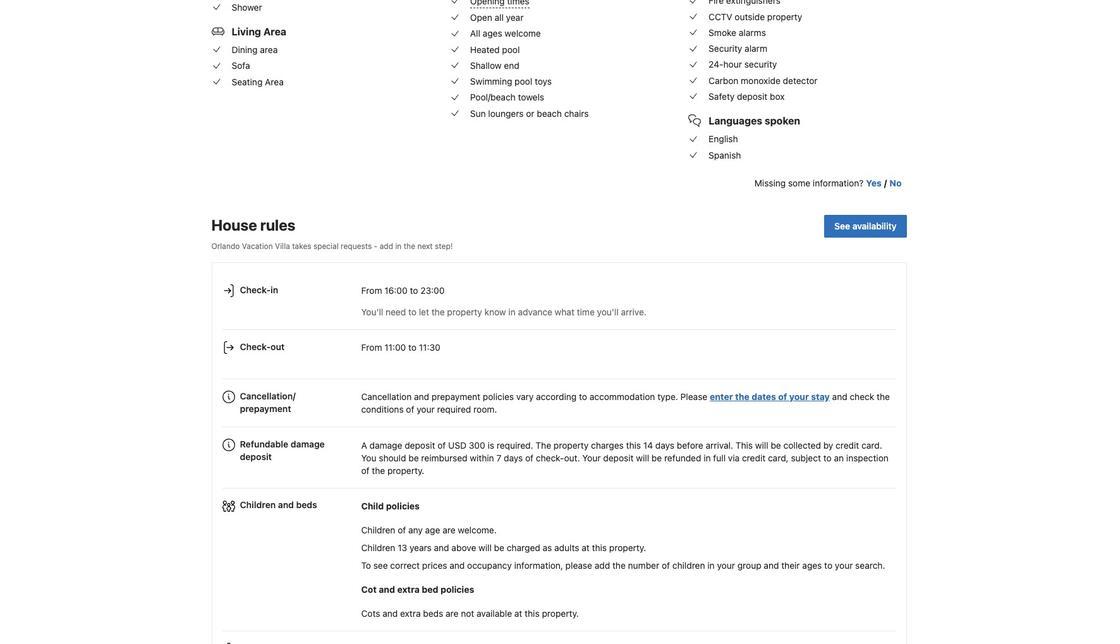 Task type: locate. For each thing, give the bounding box(es) containing it.
accommodation
[[590, 391, 655, 402]]

from left the 11:00 at the bottom left of the page
[[361, 342, 382, 353]]

at right available
[[514, 608, 522, 619]]

to left 11:30
[[408, 342, 417, 353]]

this left 14
[[626, 440, 641, 451]]

0 vertical spatial at
[[582, 542, 590, 553]]

0 horizontal spatial property.
[[387, 465, 424, 476]]

your
[[790, 391, 809, 402], [417, 404, 435, 415], [717, 560, 735, 571], [835, 560, 853, 571]]

beds down refundable damage deposit
[[296, 500, 317, 510]]

loungers
[[488, 108, 524, 119]]

0 vertical spatial pool
[[502, 44, 520, 55]]

check- up cancellation/
[[240, 341, 271, 352]]

property right the outside at top right
[[767, 11, 802, 22]]

enter the dates of your stay link
[[710, 391, 830, 402]]

hour
[[724, 59, 742, 70]]

in inside a damage deposit of usd 300 is required. the property charges this 14 days before arrival. this will be collected by credit card. you should be reimbursed within 7 days of check-out. your deposit will be refunded in full via credit card, subject to an inspection of the property.
[[704, 452, 711, 463]]

orlando
[[211, 241, 240, 251]]

all ages welcome
[[470, 28, 541, 39]]

24-hour security
[[709, 59, 777, 70]]

be down 14
[[652, 452, 662, 463]]

damage up should
[[370, 440, 402, 451]]

orlando vacation villa takes special requests - add in the next step!
[[211, 241, 453, 251]]

2 vertical spatial will
[[479, 542, 492, 553]]

number
[[628, 560, 659, 571]]

some
[[788, 177, 811, 188]]

to
[[410, 285, 418, 296], [408, 307, 417, 317], [408, 342, 417, 353], [579, 391, 587, 402], [824, 452, 832, 463], [824, 560, 833, 571]]

1 vertical spatial beds
[[423, 608, 443, 619]]

2 vertical spatial property.
[[542, 608, 579, 619]]

refundable
[[240, 439, 288, 450]]

see availability button
[[824, 215, 907, 238]]

1 vertical spatial are
[[446, 608, 459, 619]]

1 horizontal spatial prepayment
[[432, 391, 480, 402]]

time
[[577, 307, 595, 317]]

0 vertical spatial ages
[[483, 28, 502, 39]]

0 vertical spatial policies
[[483, 391, 514, 402]]

1 vertical spatial pool
[[515, 76, 532, 87]]

from up you'll on the left
[[361, 285, 382, 296]]

1 vertical spatial property.
[[609, 542, 646, 553]]

policies up any
[[386, 501, 420, 511]]

adults
[[554, 542, 579, 553]]

check
[[850, 391, 874, 402]]

area for living area
[[264, 26, 286, 37]]

1 vertical spatial ages
[[802, 560, 822, 571]]

1 horizontal spatial property
[[554, 440, 589, 451]]

this right available
[[525, 608, 540, 619]]

0 vertical spatial check-
[[240, 284, 271, 295]]

cancellation and prepayment policies vary according to accommodation type. please enter the dates of your stay
[[361, 391, 830, 402]]

detector
[[783, 75, 818, 86]]

occupancy
[[467, 560, 512, 571]]

bed
[[422, 584, 438, 595]]

credit up an
[[836, 440, 859, 451]]

special
[[313, 241, 339, 251]]

1 vertical spatial property
[[447, 307, 482, 317]]

0 vertical spatial prepayment
[[432, 391, 480, 402]]

2 vertical spatial policies
[[441, 584, 474, 595]]

days down required.
[[504, 452, 523, 463]]

policies up not
[[441, 584, 474, 595]]

and
[[414, 391, 429, 402], [832, 391, 848, 402], [278, 500, 294, 510], [434, 542, 449, 553], [450, 560, 465, 571], [764, 560, 779, 571], [379, 584, 395, 595], [383, 608, 398, 619]]

alarm
[[745, 43, 767, 54]]

will right this
[[755, 440, 768, 451]]

2 horizontal spatial policies
[[483, 391, 514, 402]]

damage for refundable
[[291, 439, 325, 450]]

and right cancellation
[[414, 391, 429, 402]]

property. inside a damage deposit of usd 300 is required. the property charges this 14 days before arrival. this will be collected by credit card. you should be reimbursed within 7 days of check-out. your deposit will be refunded in full via credit card, subject to an inspection of the property.
[[387, 465, 424, 476]]

0 vertical spatial this
[[626, 440, 641, 451]]

children for children of any age are welcome.
[[361, 525, 395, 535]]

1 horizontal spatial this
[[592, 542, 607, 553]]

in right children
[[708, 560, 715, 571]]

1 vertical spatial this
[[592, 542, 607, 553]]

pool up end
[[502, 44, 520, 55]]

extra down the cot and extra bed policies
[[400, 608, 421, 619]]

open all year
[[470, 12, 524, 23]]

should
[[379, 452, 406, 463]]

or
[[526, 108, 535, 119]]

1 vertical spatial prepayment
[[240, 403, 291, 414]]

the left number
[[613, 560, 626, 571]]

1 vertical spatial extra
[[400, 608, 421, 619]]

days right 14
[[655, 440, 675, 451]]

the down you
[[372, 465, 385, 476]]

dining area
[[232, 44, 278, 55]]

0 horizontal spatial this
[[525, 608, 540, 619]]

1 horizontal spatial property.
[[542, 608, 579, 619]]

in left full
[[704, 452, 711, 463]]

2 horizontal spatial property.
[[609, 542, 646, 553]]

1 horizontal spatial days
[[655, 440, 675, 451]]

from for from 11:00 to 11:30
[[361, 342, 382, 353]]

shallow end
[[470, 60, 519, 71]]

seating area
[[232, 76, 284, 87]]

the right check
[[877, 391, 890, 402]]

property. down should
[[387, 465, 424, 476]]

policies up room.
[[483, 391, 514, 402]]

property.
[[387, 465, 424, 476], [609, 542, 646, 553], [542, 608, 579, 619]]

your left required
[[417, 404, 435, 415]]

takes
[[292, 241, 311, 251]]

to left let
[[408, 307, 417, 317]]

1 vertical spatial children
[[361, 525, 395, 535]]

1 vertical spatial policies
[[386, 501, 420, 511]]

1 horizontal spatial beds
[[423, 608, 443, 619]]

out
[[271, 341, 285, 352]]

0 horizontal spatial prepayment
[[240, 403, 291, 414]]

prepayment up required
[[432, 391, 480, 402]]

ages right the their
[[802, 560, 822, 571]]

and inside the and check the conditions of your required room.
[[832, 391, 848, 402]]

2 vertical spatial property
[[554, 440, 589, 451]]

group
[[738, 560, 762, 571]]

2 check- from the top
[[240, 341, 271, 352]]

no
[[890, 177, 902, 188]]

add right -
[[380, 241, 393, 251]]

room.
[[474, 404, 497, 415]]

children down refundable damage deposit
[[240, 500, 276, 510]]

0 vertical spatial credit
[[836, 440, 859, 451]]

area
[[260, 44, 278, 55]]

your inside the and check the conditions of your required room.
[[417, 404, 435, 415]]

damage
[[291, 439, 325, 450], [370, 440, 402, 451]]

of
[[778, 391, 787, 402], [406, 404, 414, 415], [438, 440, 446, 451], [525, 452, 534, 463], [361, 465, 370, 476], [398, 525, 406, 535], [662, 560, 670, 571]]

1 vertical spatial from
[[361, 342, 382, 353]]

property. up to see correct prices and occupancy information, please add the number of children in your group and their ages to your search.
[[609, 542, 646, 553]]

toys
[[535, 76, 552, 87]]

add right please
[[595, 560, 610, 571]]

1 from from the top
[[361, 285, 382, 296]]

to right the their
[[824, 560, 833, 571]]

are right "age" on the left of page
[[443, 525, 456, 535]]

0 horizontal spatial property
[[447, 307, 482, 317]]

of down you
[[361, 465, 370, 476]]

property. down please
[[542, 608, 579, 619]]

1 vertical spatial check-
[[240, 341, 271, 352]]

0 horizontal spatial add
[[380, 241, 393, 251]]

and left the their
[[764, 560, 779, 571]]

to right according
[[579, 391, 587, 402]]

be right should
[[409, 452, 419, 463]]

will down 14
[[636, 452, 649, 463]]

0 vertical spatial from
[[361, 285, 382, 296]]

1 horizontal spatial damage
[[370, 440, 402, 451]]

to
[[361, 560, 371, 571]]

to left an
[[824, 452, 832, 463]]

type.
[[658, 391, 678, 402]]

0 horizontal spatial credit
[[742, 452, 766, 463]]

damage inside a damage deposit of usd 300 is required. the property charges this 14 days before arrival. this will be collected by credit card. you should be reimbursed within 7 days of check-out. your deposit will be refunded in full via credit card, subject to an inspection of the property.
[[370, 440, 402, 451]]

security
[[745, 59, 777, 70]]

smoke alarms
[[709, 27, 766, 38]]

deposit down refundable
[[240, 451, 272, 462]]

2 vertical spatial children
[[361, 542, 395, 553]]

damage for a
[[370, 440, 402, 451]]

children
[[672, 560, 705, 571]]

0 vertical spatial property
[[767, 11, 802, 22]]

cots
[[361, 608, 380, 619]]

0 horizontal spatial will
[[479, 542, 492, 553]]

0 vertical spatial are
[[443, 525, 456, 535]]

carbon monoxide detector
[[709, 75, 818, 86]]

2 vertical spatial this
[[525, 608, 540, 619]]

check- down vacation
[[240, 284, 271, 295]]

card,
[[768, 452, 789, 463]]

0 vertical spatial beds
[[296, 500, 317, 510]]

0 vertical spatial children
[[240, 500, 276, 510]]

2 horizontal spatial this
[[626, 440, 641, 451]]

and right stay
[[832, 391, 848, 402]]

prepayment
[[432, 391, 480, 402], [240, 403, 291, 414]]

and up prices
[[434, 542, 449, 553]]

damage right refundable
[[291, 439, 325, 450]]

what
[[555, 307, 575, 317]]

credit down this
[[742, 452, 766, 463]]

at right adults
[[582, 542, 590, 553]]

you'll
[[361, 307, 383, 317]]

children for children and beds
[[240, 500, 276, 510]]

deposit down monoxide
[[737, 91, 768, 102]]

beds
[[296, 500, 317, 510], [423, 608, 443, 619]]

/
[[884, 177, 887, 188]]

safety deposit box
[[709, 91, 785, 102]]

english
[[709, 134, 738, 144]]

you'll
[[597, 307, 619, 317]]

to inside a damage deposit of usd 300 is required. the property charges this 14 days before arrival. this will be collected by credit card. you should be reimbursed within 7 days of check-out. your deposit will be refunded in full via credit card, subject to an inspection of the property.
[[824, 452, 832, 463]]

credit
[[836, 440, 859, 451], [742, 452, 766, 463]]

living area
[[232, 26, 286, 37]]

0 horizontal spatial damage
[[291, 439, 325, 450]]

beds down bed
[[423, 608, 443, 619]]

your left group
[[717, 560, 735, 571]]

damage inside refundable damage deposit
[[291, 439, 325, 450]]

children down child
[[361, 525, 395, 535]]

yes
[[866, 177, 882, 188]]

check- for out
[[240, 341, 271, 352]]

1 vertical spatial area
[[265, 76, 284, 87]]

0 horizontal spatial at
[[514, 608, 522, 619]]

pool up "towels"
[[515, 76, 532, 87]]

area up area
[[264, 26, 286, 37]]

ages up heated pool
[[483, 28, 502, 39]]

within
[[470, 452, 494, 463]]

2 from from the top
[[361, 342, 382, 353]]

property left know
[[447, 307, 482, 317]]

this
[[626, 440, 641, 451], [592, 542, 607, 553], [525, 608, 540, 619]]

of left any
[[398, 525, 406, 535]]

area right seating
[[265, 76, 284, 87]]

11:00
[[385, 342, 406, 353]]

0 vertical spatial area
[[264, 26, 286, 37]]

1 horizontal spatial will
[[636, 452, 649, 463]]

this up please
[[592, 542, 607, 553]]

0 vertical spatial days
[[655, 440, 675, 451]]

shower
[[232, 2, 262, 13]]

house
[[211, 216, 257, 234]]

stay
[[811, 391, 830, 402]]

beach
[[537, 108, 562, 119]]

alarms
[[739, 27, 766, 38]]

1 vertical spatial add
[[595, 560, 610, 571]]

cancellation/ prepayment
[[240, 390, 296, 414]]

property up out.
[[554, 440, 589, 451]]

children and beds
[[240, 500, 317, 510]]

1 check- from the top
[[240, 284, 271, 295]]

enter
[[710, 391, 733, 402]]

at
[[582, 542, 590, 553], [514, 608, 522, 619]]

will
[[755, 440, 768, 451], [636, 452, 649, 463], [479, 542, 492, 553]]

0 horizontal spatial beds
[[296, 500, 317, 510]]

0 vertical spatial will
[[755, 440, 768, 451]]

2 horizontal spatial will
[[755, 440, 768, 451]]

from for from 16:00 to 23:00
[[361, 285, 382, 296]]

children up see
[[361, 542, 395, 553]]

out.
[[564, 452, 580, 463]]

of down cancellation
[[406, 404, 414, 415]]

0 vertical spatial property.
[[387, 465, 424, 476]]

1 horizontal spatial add
[[595, 560, 610, 571]]

via
[[728, 452, 740, 463]]

this for at
[[592, 542, 607, 553]]

extra left bed
[[397, 584, 420, 595]]

of right dates
[[778, 391, 787, 402]]

prepayment down cancellation/
[[240, 403, 291, 414]]

welcome
[[505, 28, 541, 39]]

this inside a damage deposit of usd 300 is required. the property charges this 14 days before arrival. this will be collected by credit card. you should be reimbursed within 7 days of check-out. your deposit will be refunded in full via credit card, subject to an inspection of the property.
[[626, 440, 641, 451]]

pool/beach towels
[[470, 92, 544, 103]]

1 vertical spatial will
[[636, 452, 649, 463]]

1 vertical spatial days
[[504, 452, 523, 463]]

1 vertical spatial credit
[[742, 452, 766, 463]]

16:00
[[385, 285, 408, 296]]

of down required.
[[525, 452, 534, 463]]

0 vertical spatial extra
[[397, 584, 420, 595]]

box
[[770, 91, 785, 102]]

will up occupancy
[[479, 542, 492, 553]]

are left not
[[446, 608, 459, 619]]



Task type: describe. For each thing, give the bounding box(es) containing it.
above
[[452, 542, 476, 553]]

before
[[677, 440, 703, 451]]

seating
[[232, 76, 263, 87]]

sun loungers or beach chairs
[[470, 108, 589, 119]]

the left next
[[404, 241, 415, 251]]

be up card,
[[771, 440, 781, 451]]

in right know
[[509, 307, 516, 317]]

arrive.
[[621, 307, 647, 317]]

all
[[495, 12, 504, 23]]

in down villa
[[271, 284, 278, 295]]

charged
[[507, 542, 540, 553]]

available
[[477, 608, 512, 619]]

collected
[[784, 440, 821, 451]]

see availability
[[835, 220, 897, 231]]

1 vertical spatial at
[[514, 608, 522, 619]]

arrival.
[[706, 440, 733, 451]]

please
[[566, 560, 592, 571]]

monoxide
[[741, 75, 781, 86]]

spanish
[[709, 150, 741, 160]]

of inside the and check the conditions of your required room.
[[406, 404, 414, 415]]

and down above
[[450, 560, 465, 571]]

and right cots
[[383, 608, 398, 619]]

refunded
[[664, 452, 701, 463]]

-
[[374, 241, 378, 251]]

outside
[[735, 11, 765, 22]]

extra for beds
[[400, 608, 421, 619]]

cot
[[361, 584, 377, 595]]

prepayment inside cancellation/ prepayment
[[240, 403, 291, 414]]

1 horizontal spatial ages
[[802, 560, 822, 571]]

your left "search."
[[835, 560, 853, 571]]

1 horizontal spatial credit
[[836, 440, 859, 451]]

check- for in
[[240, 284, 271, 295]]

your left stay
[[790, 391, 809, 402]]

dining
[[232, 44, 258, 55]]

search.
[[855, 560, 885, 571]]

sun
[[470, 108, 486, 119]]

villa
[[275, 241, 290, 251]]

shallow
[[470, 60, 502, 71]]

pool for heated
[[502, 44, 520, 55]]

charges
[[591, 440, 624, 451]]

property inside a damage deposit of usd 300 is required. the property charges this 14 days before arrival. this will be collected by credit card. you should be reimbursed within 7 days of check-out. your deposit will be refunded in full via credit card, subject to an inspection of the property.
[[554, 440, 589, 451]]

dates
[[752, 391, 776, 402]]

availability
[[853, 220, 897, 231]]

vary
[[516, 391, 534, 402]]

by
[[824, 440, 833, 451]]

see
[[373, 560, 388, 571]]

the right enter
[[735, 391, 750, 402]]

11:30
[[419, 342, 440, 353]]

you
[[361, 452, 376, 463]]

end
[[504, 60, 519, 71]]

extra for bed
[[397, 584, 420, 595]]

missing some information? yes / no
[[755, 177, 902, 188]]

of up reimbursed
[[438, 440, 446, 451]]

any
[[408, 525, 423, 535]]

cctv
[[709, 11, 732, 22]]

deposit up reimbursed
[[405, 440, 435, 451]]

next
[[417, 241, 433, 251]]

cot and extra bed policies
[[361, 584, 474, 595]]

an
[[834, 452, 844, 463]]

check-out
[[240, 341, 285, 352]]

all
[[470, 28, 480, 39]]

this for charges
[[626, 440, 641, 451]]

chairs
[[564, 108, 589, 119]]

are for age
[[443, 525, 456, 535]]

13
[[398, 542, 407, 553]]

inspection
[[846, 452, 889, 463]]

child
[[361, 501, 384, 511]]

are for beds
[[446, 608, 459, 619]]

correct
[[390, 560, 420, 571]]

advance
[[518, 307, 552, 317]]

carbon
[[709, 75, 739, 86]]

from 11:00 to 11:30
[[361, 342, 440, 353]]

reimbursed
[[421, 452, 468, 463]]

check-
[[536, 452, 564, 463]]

1 horizontal spatial at
[[582, 542, 590, 553]]

deposit inside refundable damage deposit
[[240, 451, 272, 462]]

open
[[470, 12, 492, 23]]

this
[[736, 440, 753, 451]]

year
[[506, 12, 524, 23]]

smoke
[[709, 27, 736, 38]]

in right -
[[395, 241, 402, 251]]

child policies
[[361, 501, 420, 511]]

300
[[469, 440, 485, 451]]

rules
[[260, 216, 295, 234]]

2 horizontal spatial property
[[767, 11, 802, 22]]

0 horizontal spatial ages
[[483, 28, 502, 39]]

deposit down charges
[[603, 452, 634, 463]]

conditions
[[361, 404, 404, 415]]

be up occupancy
[[494, 542, 504, 553]]

safety
[[709, 91, 735, 102]]

full
[[713, 452, 726, 463]]

to right the 16:00
[[410, 285, 418, 296]]

you'll need to let the property know in advance what time you'll arrive.
[[361, 307, 647, 317]]

languages spoken
[[709, 115, 800, 127]]

area for seating area
[[265, 76, 284, 87]]

please
[[681, 391, 708, 402]]

their
[[781, 560, 800, 571]]

1 horizontal spatial policies
[[441, 584, 474, 595]]

pool for swimming
[[515, 76, 532, 87]]

a
[[361, 440, 367, 451]]

the inside the and check the conditions of your required room.
[[877, 391, 890, 402]]

information?
[[813, 177, 864, 188]]

house rules
[[211, 216, 295, 234]]

swimming pool toys
[[470, 76, 552, 87]]

sofa
[[232, 60, 250, 71]]

the right let
[[432, 307, 445, 317]]

required
[[437, 404, 471, 415]]

and right cot
[[379, 584, 395, 595]]

24-
[[709, 59, 724, 70]]

a damage deposit of usd 300 is required. the property charges this 14 days before arrival. this will be collected by credit card. you should be reimbursed within 7 days of check-out. your deposit will be refunded in full via credit card, subject to an inspection of the property.
[[361, 440, 889, 476]]

children for children 13 years and above will be charged as adults at this property.
[[361, 542, 395, 553]]

23:00
[[421, 285, 445, 296]]

the inside a damage deposit of usd 300 is required. the property charges this 14 days before arrival. this will be collected by credit card. you should be reimbursed within 7 days of check-out. your deposit will be refunded in full via credit card, subject to an inspection of the property.
[[372, 465, 385, 476]]

and down refundable damage deposit
[[278, 500, 294, 510]]

of right number
[[662, 560, 670, 571]]

0 horizontal spatial days
[[504, 452, 523, 463]]

cctv outside property
[[709, 11, 802, 22]]

0 horizontal spatial policies
[[386, 501, 420, 511]]

heated pool
[[470, 44, 520, 55]]

your
[[582, 452, 601, 463]]

years
[[410, 542, 432, 553]]

security alarm
[[709, 43, 767, 54]]

0 vertical spatial add
[[380, 241, 393, 251]]



Task type: vqa. For each thing, say whether or not it's contained in the screenshot.
the leftmost do
no



